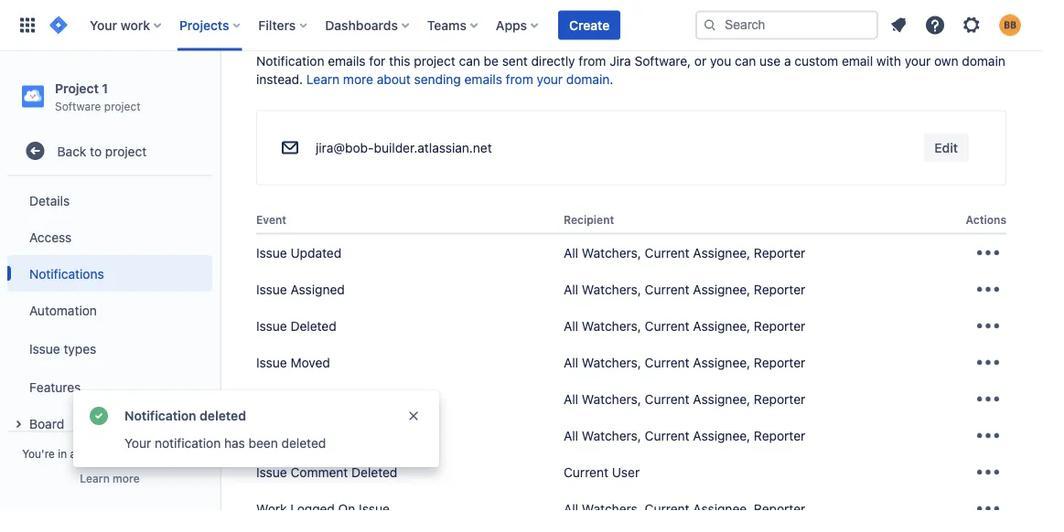 Task type: locate. For each thing, give the bounding box(es) containing it.
watchers, for issue comment edited
[[582, 429, 642, 444]]

notification
[[256, 53, 325, 69], [125, 409, 196, 424]]

1 horizontal spatial learn
[[307, 72, 340, 87]]

issue comment deleted
[[256, 465, 398, 481]]

deleted
[[291, 319, 337, 334], [352, 465, 398, 481]]

0 horizontal spatial learn
[[80, 472, 110, 485]]

assignee, for issue updated
[[693, 246, 751, 261]]

domain down jira
[[567, 72, 610, 87]]

assigned
[[291, 282, 345, 297]]

from
[[579, 53, 606, 69], [506, 72, 533, 87]]

be
[[484, 53, 499, 69]]

recipient
[[564, 214, 615, 227]]

current for issue assigned
[[645, 282, 690, 297]]

0 horizontal spatial your
[[90, 17, 117, 32]]

all for issue comment edited
[[564, 429, 579, 444]]

0 horizontal spatial your
[[537, 72, 563, 87]]

filters
[[259, 17, 296, 32]]

your inside dropdown button
[[90, 17, 117, 32]]

issue left the moved
[[256, 356, 287, 371]]

learn right instead.
[[307, 72, 340, 87]]

4 watchers, from the top
[[582, 356, 642, 371]]

6 all watchers, current assignee, reporter from the top
[[564, 429, 806, 444]]

1 horizontal spatial your
[[125, 436, 151, 451]]

2 all watchers, current assignee, reporter from the top
[[564, 282, 806, 297]]

1 vertical spatial a
[[70, 448, 76, 460]]

project up sending on the top left of page
[[414, 53, 456, 69]]

assignee, for issue comment edited
[[693, 429, 751, 444]]

1 vertical spatial emails
[[465, 72, 503, 87]]

2 vertical spatial notification actions image
[[974, 459, 1003, 488]]

notification actions image
[[974, 312, 1003, 341], [974, 349, 1003, 378], [974, 459, 1003, 488]]

notifications
[[29, 266, 104, 281]]

custom
[[795, 53, 839, 69]]

all for issue deleted
[[564, 319, 579, 334]]

your left own
[[905, 53, 931, 69]]

automation link
[[7, 292, 212, 329]]

1 horizontal spatial from
[[579, 53, 606, 69]]

emails left for
[[328, 53, 366, 69]]

0 vertical spatial deleted
[[291, 319, 337, 334]]

notification actions image for issue moved
[[974, 349, 1003, 378]]

assignee, for issue moved
[[693, 356, 751, 371]]

domain
[[962, 53, 1006, 69], [567, 72, 610, 87]]

2 notification actions image from the top
[[974, 349, 1003, 378]]

emails
[[328, 53, 366, 69], [465, 72, 503, 87]]

has
[[224, 436, 245, 451]]

group
[[7, 177, 212, 512]]

moved
[[291, 356, 330, 371]]

project down 1
[[104, 100, 141, 112]]

1 vertical spatial learn
[[80, 472, 110, 485]]

software
[[55, 100, 101, 112]]

details link
[[7, 182, 212, 219]]

your notification has been deleted
[[125, 436, 326, 451]]

0 vertical spatial notification
[[256, 53, 325, 69]]

access
[[29, 230, 72, 245]]

3 watchers, from the top
[[582, 319, 642, 334]]

0 vertical spatial deleted
[[200, 409, 246, 424]]

0 horizontal spatial from
[[506, 72, 533, 87]]

3 all watchers, current assignee, reporter from the top
[[564, 319, 806, 334]]

can
[[459, 53, 480, 69], [735, 53, 757, 69]]

1 vertical spatial comment
[[291, 465, 348, 481]]

issue updated
[[256, 246, 342, 261]]

issue down been
[[256, 465, 287, 481]]

more for learn more
[[113, 472, 140, 485]]

event
[[256, 214, 287, 227]]

teams
[[427, 17, 467, 32]]

1 horizontal spatial domain
[[962, 53, 1006, 69]]

create
[[569, 17, 610, 32]]

1 comment from the top
[[291, 429, 348, 444]]

deleted
[[200, 409, 246, 424], [282, 436, 326, 451]]

2 reporter from the top
[[754, 282, 806, 297]]

4 all from the top
[[564, 356, 579, 371]]

3 notification actions image from the top
[[974, 459, 1003, 488]]

your left work
[[90, 17, 117, 32]]

current
[[645, 246, 690, 261], [645, 282, 690, 297], [645, 319, 690, 334], [645, 356, 690, 371], [645, 392, 690, 407], [645, 429, 690, 444], [564, 465, 609, 481]]

2 watchers, from the top
[[582, 282, 642, 297]]

can left use
[[735, 53, 757, 69]]

1 horizontal spatial more
[[343, 72, 373, 87]]

primary element
[[11, 0, 696, 51]]

deleted up issue comment deleted
[[282, 436, 326, 451]]

your
[[905, 53, 931, 69], [537, 72, 563, 87]]

2 assignee, from the top
[[693, 282, 751, 297]]

issue up issue moved
[[256, 319, 287, 334]]

0 vertical spatial domain
[[962, 53, 1006, 69]]

1 all from the top
[[564, 246, 579, 261]]

project inside project 1 software project
[[104, 100, 141, 112]]

learn inside button
[[80, 472, 110, 485]]

issue
[[256, 246, 287, 261], [256, 282, 287, 297], [256, 319, 287, 334], [29, 341, 60, 356], [256, 356, 287, 371], [256, 429, 287, 444], [256, 465, 287, 481]]

learn more about sending emails from your domain .
[[307, 72, 614, 87]]

1 vertical spatial notification
[[125, 409, 196, 424]]

a inside the "notification emails for this project can be sent directly from jira software, or you can use a custom email with your own domain instead."
[[785, 53, 792, 69]]

builder.atlassian.net
[[374, 140, 492, 156]]

5 assignee, from the top
[[693, 392, 751, 407]]

1 vertical spatial your
[[537, 72, 563, 87]]

1 horizontal spatial notification
[[256, 53, 325, 69]]

issue right has
[[256, 429, 287, 444]]

projects button
[[174, 11, 248, 40]]

1 horizontal spatial emails
[[465, 72, 503, 87]]

project inside the "notification emails for this project can be sent directly from jira software, or you can use a custom email with your own domain instead."
[[414, 53, 456, 69]]

teams button
[[422, 11, 485, 40]]

3 assignee, from the top
[[693, 319, 751, 334]]

issue up issue deleted
[[256, 282, 287, 297]]

more for learn more about sending emails from your domain .
[[343, 72, 373, 87]]

you're
[[22, 448, 55, 460]]

filters button
[[253, 11, 314, 40]]

issue left types
[[29, 341, 60, 356]]

1 vertical spatial domain
[[567, 72, 610, 87]]

more down for
[[343, 72, 373, 87]]

sent
[[502, 53, 528, 69]]

reporter for issue assigned
[[754, 282, 806, 297]]

0 horizontal spatial notification
[[125, 409, 196, 424]]

notification inside the "notification emails for this project can be sent directly from jira software, or you can use a custom email with your own domain instead."
[[256, 53, 325, 69]]

details
[[29, 193, 70, 208]]

1 horizontal spatial your
[[905, 53, 931, 69]]

0 vertical spatial emails
[[328, 53, 366, 69]]

3 reporter from the top
[[754, 319, 806, 334]]

jira
[[610, 53, 631, 69]]

1 assignee, from the top
[[693, 246, 751, 261]]

2 comment from the top
[[291, 465, 348, 481]]

watchers, for issue assigned
[[582, 282, 642, 297]]

learn for learn more
[[80, 472, 110, 485]]

success image
[[88, 406, 110, 428]]

3 all from the top
[[564, 319, 579, 334]]

watchers, for issue deleted
[[582, 319, 642, 334]]

assignee,
[[693, 246, 751, 261], [693, 282, 751, 297], [693, 319, 751, 334], [693, 356, 751, 371], [693, 392, 751, 407], [693, 429, 751, 444]]

1 horizontal spatial can
[[735, 53, 757, 69]]

your down directly
[[537, 72, 563, 87]]

1 reporter from the top
[[754, 246, 806, 261]]

work
[[121, 17, 150, 32]]

1 horizontal spatial a
[[785, 53, 792, 69]]

0 horizontal spatial can
[[459, 53, 480, 69]]

notification for notification deleted
[[125, 409, 196, 424]]

comment up issue comment deleted
[[291, 429, 348, 444]]

issue for issue comment edited
[[256, 429, 287, 444]]

0 horizontal spatial emails
[[328, 53, 366, 69]]

issue for issue moved
[[256, 356, 287, 371]]

0 vertical spatial your
[[90, 17, 117, 32]]

4 all watchers, current assignee, reporter from the top
[[564, 356, 806, 371]]

from down sent
[[506, 72, 533, 87]]

6 watchers, from the top
[[582, 429, 642, 444]]

2 notification actions image from the top
[[974, 275, 1003, 305]]

1 notification actions image from the top
[[974, 239, 1003, 268]]

instead.
[[256, 72, 303, 87]]

6 all from the top
[[564, 429, 579, 444]]

5 all from the top
[[564, 392, 579, 407]]

more down managed
[[113, 472, 140, 485]]

0 vertical spatial learn
[[307, 72, 340, 87]]

issue down event
[[256, 246, 287, 261]]

4 assignee, from the top
[[693, 356, 751, 371]]

features link
[[7, 369, 212, 406]]

1 watchers, from the top
[[582, 246, 642, 261]]

a right in
[[70, 448, 76, 460]]

0 vertical spatial comment
[[291, 429, 348, 444]]

you
[[710, 53, 732, 69]]

notification actions image
[[974, 239, 1003, 268], [974, 275, 1003, 305], [974, 385, 1003, 415], [974, 422, 1003, 451], [974, 495, 1003, 512]]

0 horizontal spatial more
[[113, 472, 140, 485]]

1 all watchers, current assignee, reporter from the top
[[564, 246, 806, 261]]

4 reporter from the top
[[754, 356, 806, 371]]

0 vertical spatial from
[[579, 53, 606, 69]]

a
[[785, 53, 792, 69], [70, 448, 76, 460]]

4 notification actions image from the top
[[974, 422, 1003, 451]]

6 assignee, from the top
[[693, 429, 751, 444]]

1 can from the left
[[459, 53, 480, 69]]

6 reporter from the top
[[754, 429, 806, 444]]

your work
[[90, 17, 150, 32]]

1 vertical spatial more
[[113, 472, 140, 485]]

access link
[[7, 219, 212, 256]]

issue inside group
[[29, 341, 60, 356]]

0 vertical spatial your
[[905, 53, 931, 69]]

more
[[343, 72, 373, 87], [113, 472, 140, 485]]

0 vertical spatial a
[[785, 53, 792, 69]]

dashboards button
[[320, 11, 416, 40]]

1 notification actions image from the top
[[974, 312, 1003, 341]]

your inside the "notification emails for this project can be sent directly from jira software, or you can use a custom email with your own domain instead."
[[905, 53, 931, 69]]

deleted up the moved
[[291, 319, 337, 334]]

issue for issue comment deleted
[[256, 465, 287, 481]]

5 all watchers, current assignee, reporter from the top
[[564, 392, 806, 407]]

current for issue updated
[[645, 246, 690, 261]]

comment for deleted
[[291, 465, 348, 481]]

learn down team-
[[80, 472, 110, 485]]

emails down be
[[465, 72, 503, 87]]

notifications image
[[888, 14, 910, 36]]

1 vertical spatial deleted
[[352, 465, 398, 481]]

all watchers, current assignee, reporter for issue updated
[[564, 246, 806, 261]]

reporter for issue updated
[[754, 246, 806, 261]]

deleted up your notification has been deleted
[[200, 409, 246, 424]]

projects
[[179, 17, 229, 32]]

a right use
[[785, 53, 792, 69]]

apps button
[[491, 11, 546, 40]]

project
[[414, 53, 456, 69], [104, 100, 141, 112], [105, 144, 147, 159], [161, 448, 198, 460]]

domain right own
[[962, 53, 1006, 69]]

learn
[[307, 72, 340, 87], [80, 472, 110, 485]]

1 vertical spatial your
[[125, 436, 151, 451]]

2 all from the top
[[564, 282, 579, 297]]

your
[[90, 17, 117, 32], [125, 436, 151, 451]]

your right team-
[[125, 436, 151, 451]]

2 can from the left
[[735, 53, 757, 69]]

notification actions image for issue deleted
[[974, 312, 1003, 341]]

notification up notification at bottom
[[125, 409, 196, 424]]

settings image
[[961, 14, 983, 36]]

1 vertical spatial notification actions image
[[974, 349, 1003, 378]]

issue comment edited
[[256, 429, 389, 444]]

1 vertical spatial deleted
[[282, 436, 326, 451]]

notification up instead.
[[256, 53, 325, 69]]

0 vertical spatial notification actions image
[[974, 312, 1003, 341]]

0 vertical spatial more
[[343, 72, 373, 87]]

banner
[[0, 0, 1044, 51]]

notification actions image for issue updated
[[974, 239, 1003, 268]]

expand image
[[7, 414, 29, 436]]

can up the learn more about sending emails from your domain .
[[459, 53, 480, 69]]

all
[[564, 246, 579, 261], [564, 282, 579, 297], [564, 319, 579, 334], [564, 356, 579, 371], [564, 392, 579, 407], [564, 429, 579, 444]]

deleted down edited
[[352, 465, 398, 481]]

comment down issue comment edited
[[291, 465, 348, 481]]

more inside button
[[113, 472, 140, 485]]

comment
[[291, 429, 348, 444], [291, 465, 348, 481]]

from left jira
[[579, 53, 606, 69]]

3 notification actions image from the top
[[974, 385, 1003, 415]]

domain inside the "notification emails for this project can be sent directly from jira software, or you can use a custom email with your own domain instead."
[[962, 53, 1006, 69]]



Task type: describe. For each thing, give the bounding box(es) containing it.
your for your work
[[90, 17, 117, 32]]

issue types
[[29, 341, 96, 356]]

issue types link
[[7, 329, 212, 369]]

banner containing your work
[[0, 0, 1044, 51]]

5 watchers, from the top
[[582, 392, 642, 407]]

reporter for issue moved
[[754, 356, 806, 371]]

from inside the "notification emails for this project can be sent directly from jira software, or you can use a custom email with your own domain instead."
[[579, 53, 606, 69]]

your for your notification has been deleted
[[125, 436, 151, 451]]

search image
[[703, 18, 718, 32]]

current for issue deleted
[[645, 319, 690, 334]]

assignee, for issue deleted
[[693, 319, 751, 334]]

all for issue assigned
[[564, 282, 579, 297]]

in
[[58, 448, 67, 460]]

project
[[55, 81, 99, 96]]

jira@bob-
[[316, 140, 374, 156]]

updated
[[291, 246, 342, 261]]

issue deleted
[[256, 319, 337, 334]]

jira software image
[[48, 14, 70, 36]]

issue for issue updated
[[256, 246, 287, 261]]

features
[[29, 380, 81, 395]]

managed
[[110, 448, 158, 460]]

back
[[57, 144, 86, 159]]

this
[[389, 53, 411, 69]]

sending
[[414, 72, 461, 87]]

jira@bob-builder.atlassian.net
[[316, 140, 492, 156]]

all watchers, current assignee, reporter for issue deleted
[[564, 319, 806, 334]]

1
[[102, 81, 108, 96]]

project 1 software project
[[55, 81, 141, 112]]

automation
[[29, 303, 97, 318]]

notification actions image for issue assigned
[[974, 275, 1003, 305]]

with
[[877, 53, 902, 69]]

5 reporter from the top
[[754, 392, 806, 407]]

0 horizontal spatial deleted
[[200, 409, 246, 424]]

team-
[[79, 448, 110, 460]]

reporter for issue deleted
[[754, 319, 806, 334]]

.
[[610, 72, 614, 87]]

notification actions image for issue comment edited
[[974, 422, 1003, 451]]

all watchers, current assignee, reporter for issue comment edited
[[564, 429, 806, 444]]

all for issue moved
[[564, 356, 579, 371]]

directly
[[531, 53, 576, 69]]

project right to
[[105, 144, 147, 159]]

0 horizontal spatial domain
[[567, 72, 610, 87]]

issue for issue assigned
[[256, 282, 287, 297]]

learn more
[[80, 472, 140, 485]]

emails inside the "notification emails for this project can be sent directly from jira software, or you can use a custom email with your own domain instead."
[[328, 53, 366, 69]]

learn more button
[[80, 471, 140, 486]]

dashboards
[[325, 17, 398, 32]]

own
[[935, 53, 959, 69]]

notification deleted
[[125, 409, 246, 424]]

edit
[[935, 140, 958, 156]]

you're in a team-managed project
[[22, 448, 198, 460]]

comment for edited
[[291, 429, 348, 444]]

dismiss image
[[406, 409, 421, 424]]

create button
[[559, 11, 621, 40]]

board
[[29, 416, 64, 431]]

watchers, for issue updated
[[582, 246, 642, 261]]

current user
[[564, 465, 640, 481]]

to
[[90, 144, 102, 159]]

assignee, for issue assigned
[[693, 282, 751, 297]]

board button
[[7, 406, 212, 442]]

help image
[[925, 14, 947, 36]]

project down 'notification deleted'
[[161, 448, 198, 460]]

learn for learn more about sending emails from your domain .
[[307, 72, 340, 87]]

edit button
[[924, 134, 969, 163]]

email
[[842, 53, 873, 69]]

1 vertical spatial from
[[506, 72, 533, 87]]

Search field
[[696, 11, 879, 40]]

software,
[[635, 53, 691, 69]]

about
[[377, 72, 411, 87]]

email
[[256, 23, 300, 44]]

user
[[612, 465, 640, 481]]

apps
[[496, 17, 527, 32]]

types
[[64, 341, 96, 356]]

sidebar navigation image
[[200, 73, 240, 110]]

your work button
[[84, 11, 168, 40]]

learn more about sending emails from your domain button
[[307, 70, 610, 89]]

0 horizontal spatial deleted
[[291, 319, 337, 334]]

issue for issue deleted
[[256, 319, 287, 334]]

0 horizontal spatial a
[[70, 448, 76, 460]]

reporter for issue comment edited
[[754, 429, 806, 444]]

all watchers, current assignee, reporter for issue moved
[[564, 356, 806, 371]]

notification actions image for issue comment deleted
[[974, 459, 1003, 488]]

your profile and settings image
[[1000, 14, 1022, 36]]

for
[[369, 53, 386, 69]]

all watchers, current assignee, reporter for issue assigned
[[564, 282, 806, 297]]

notification for notification emails for this project can be sent directly from jira software, or you can use a custom email with your own domain instead.
[[256, 53, 325, 69]]

edited
[[352, 429, 389, 444]]

watchers, for issue moved
[[582, 356, 642, 371]]

notification
[[155, 436, 221, 451]]

use
[[760, 53, 781, 69]]

email icon image
[[279, 137, 301, 159]]

actions
[[966, 214, 1007, 227]]

or
[[695, 53, 707, 69]]

back to project link
[[7, 133, 212, 170]]

back to project
[[57, 144, 147, 159]]

appswitcher icon image
[[16, 14, 38, 36]]

notification emails for this project can be sent directly from jira software, or you can use a custom email with your own domain instead.
[[256, 53, 1006, 87]]

notifications link
[[7, 256, 212, 292]]

issue moved
[[256, 356, 330, 371]]

issue assigned
[[256, 282, 345, 297]]

1 horizontal spatial deleted
[[282, 436, 326, 451]]

all for issue updated
[[564, 246, 579, 261]]

jira software image
[[48, 14, 70, 36]]

5 notification actions image from the top
[[974, 495, 1003, 512]]

current for issue moved
[[645, 356, 690, 371]]

1 horizontal spatial deleted
[[352, 465, 398, 481]]

been
[[249, 436, 278, 451]]

group containing details
[[7, 177, 212, 512]]

current for issue comment edited
[[645, 429, 690, 444]]

issue for issue types
[[29, 341, 60, 356]]



Task type: vqa. For each thing, say whether or not it's contained in the screenshot.
the right from
yes



